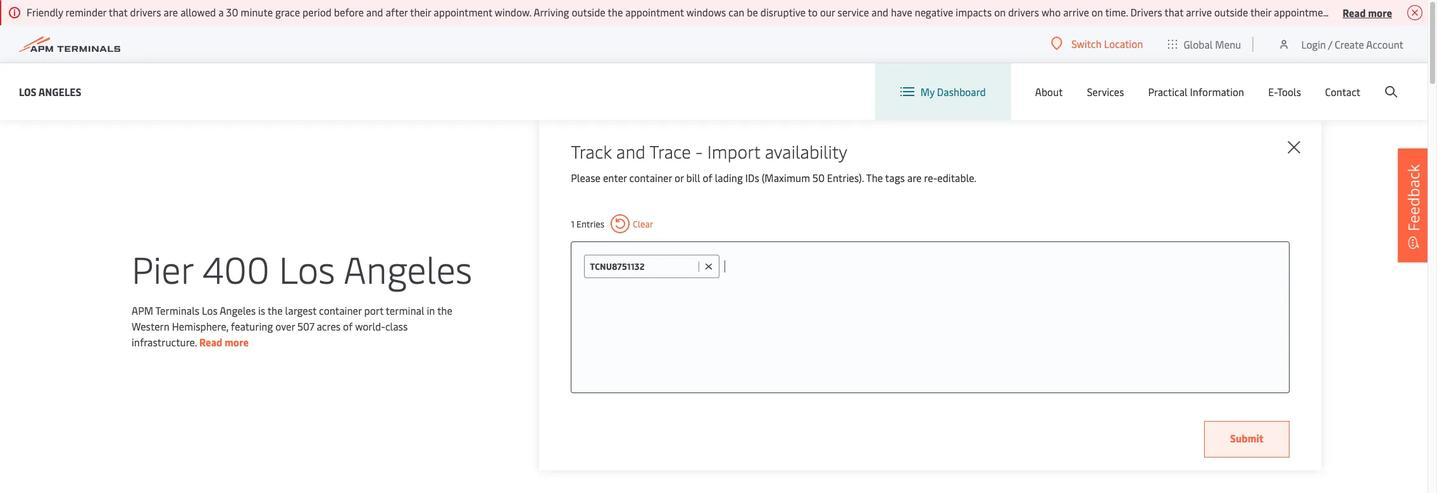 Task type: vqa. For each thing, say whether or not it's contained in the screenshot.
APPOINTMENT
yes



Task type: describe. For each thing, give the bounding box(es) containing it.
tags
[[886, 171, 905, 185]]

please
[[571, 171, 601, 185]]

account
[[1367, 37, 1404, 51]]

disruptive
[[761, 5, 806, 19]]

2 horizontal spatial the
[[608, 5, 623, 19]]

before
[[334, 5, 364, 19]]

2 horizontal spatial and
[[872, 5, 889, 19]]

will
[[1373, 5, 1389, 19]]

create
[[1335, 37, 1365, 51]]

services
[[1087, 85, 1125, 99]]

read more link
[[199, 335, 249, 349]]

1
[[571, 218, 575, 230]]

featuring
[[231, 319, 273, 333]]

trace
[[650, 139, 691, 163]]

allowed
[[181, 5, 216, 19]]

contact button
[[1326, 63, 1361, 120]]

or
[[675, 171, 684, 185]]

can
[[729, 5, 745, 19]]

our
[[820, 5, 835, 19]]

track
[[571, 139, 612, 163]]

1 horizontal spatial container
[[630, 171, 672, 185]]

a
[[219, 5, 224, 19]]

switch location button
[[1052, 37, 1144, 51]]

1 outside from the left
[[572, 5, 606, 19]]

entries).
[[828, 171, 864, 185]]

switch location
[[1072, 37, 1144, 51]]

read for read more button
[[1343, 5, 1366, 19]]

port
[[364, 304, 384, 317]]

los angeles
[[19, 85, 81, 98]]

clear button
[[611, 215, 653, 234]]

1 entries
[[571, 218, 605, 230]]

global menu button
[[1156, 25, 1254, 63]]

more for read more button
[[1369, 5, 1393, 19]]

services button
[[1087, 63, 1125, 120]]

3 appointment from the left
[[1275, 5, 1333, 19]]

read more for read more button
[[1343, 5, 1393, 19]]

western
[[132, 319, 170, 333]]

import
[[708, 139, 761, 163]]

Entered ID text field
[[590, 261, 696, 273]]

e-tools
[[1269, 85, 1302, 99]]

read more for read more link
[[199, 335, 249, 349]]

drivers
[[1131, 5, 1163, 19]]

my dashboard button
[[901, 63, 986, 120]]

terminals
[[155, 304, 200, 317]]

2 that from the left
[[1165, 5, 1184, 19]]

service
[[838, 5, 869, 19]]

have
[[891, 5, 913, 19]]

2 arrive from the left
[[1186, 5, 1212, 19]]

apm terminals los angeles is the largest container port terminal in the western hemisphere, featuring over 507 acres of world-class infrastructure.
[[132, 304, 453, 349]]

(maximum
[[762, 171, 810, 185]]

friendly reminder that drivers are allowed a 30 minute grace period before and after their appointment window. arriving outside the appointment windows can be disruptive to our service and have negative impacts on drivers who arrive on time. drivers that arrive outside their appointment window will be turned 
[[27, 5, 1438, 19]]

2 drivers from the left
[[1009, 5, 1040, 19]]

class
[[385, 319, 408, 333]]

1 their from the left
[[410, 5, 431, 19]]

pier 400 los angeles
[[132, 243, 473, 293]]

about button
[[1036, 63, 1063, 120]]

2 on from the left
[[1092, 5, 1104, 19]]

1 drivers from the left
[[130, 5, 161, 19]]

largest
[[285, 304, 317, 317]]

in
[[427, 304, 435, 317]]

track and trace - import availability
[[571, 139, 848, 163]]

read for read more link
[[199, 335, 222, 349]]

lading
[[715, 171, 743, 185]]

apm
[[132, 304, 153, 317]]

los angeles link
[[19, 84, 81, 100]]

reminder
[[66, 5, 106, 19]]

1 on from the left
[[995, 5, 1006, 19]]

windows
[[687, 5, 726, 19]]

enter
[[603, 171, 627, 185]]

login
[[1302, 37, 1327, 51]]

2 outside from the left
[[1215, 5, 1249, 19]]

507
[[297, 319, 314, 333]]

world-
[[355, 319, 385, 333]]

feedback
[[1404, 165, 1424, 232]]

global menu
[[1184, 37, 1242, 51]]

angeles for apm terminals los angeles is the largest container port terminal in the western hemisphere, featuring over 507 acres of world-class infrastructure.
[[220, 304, 256, 317]]

my dashboard
[[921, 85, 986, 99]]

terminal
[[386, 304, 425, 317]]

submit
[[1231, 432, 1264, 446]]

2 be from the left
[[1391, 5, 1403, 19]]

1 appointment from the left
[[434, 5, 493, 19]]

who
[[1042, 5, 1061, 19]]

switch
[[1072, 37, 1102, 51]]

practical information button
[[1149, 63, 1245, 120]]



Task type: locate. For each thing, give the bounding box(es) containing it.
e-
[[1269, 85, 1278, 99]]

0 horizontal spatial more
[[225, 335, 249, 349]]

e-tools button
[[1269, 63, 1302, 120]]

0 vertical spatial los
[[19, 85, 36, 98]]

angeles inside apm terminals los angeles is the largest container port terminal in the western hemisphere, featuring over 507 acres of world-class infrastructure.
[[220, 304, 256, 317]]

1 horizontal spatial their
[[1251, 5, 1272, 19]]

availability
[[765, 139, 848, 163]]

read more up login / create account
[[1343, 5, 1393, 19]]

after
[[386, 5, 408, 19]]

more inside button
[[1369, 5, 1393, 19]]

feedback button
[[1398, 149, 1430, 263]]

1 that from the left
[[109, 5, 128, 19]]

outside right arriving
[[572, 5, 606, 19]]

1 horizontal spatial are
[[908, 171, 922, 185]]

location
[[1105, 37, 1144, 51]]

are left 'allowed'
[[164, 5, 178, 19]]

clear
[[633, 218, 653, 230]]

1 arrive from the left
[[1064, 5, 1090, 19]]

infrastructure.
[[132, 335, 197, 349]]

more
[[1369, 5, 1393, 19], [225, 335, 249, 349]]

0 horizontal spatial their
[[410, 5, 431, 19]]

1 horizontal spatial the
[[437, 304, 453, 317]]

read more down hemisphere,
[[199, 335, 249, 349]]

0 horizontal spatial angeles
[[38, 85, 81, 98]]

1 horizontal spatial outside
[[1215, 5, 1249, 19]]

their
[[410, 5, 431, 19], [1251, 5, 1272, 19]]

menu
[[1216, 37, 1242, 51]]

please enter container or bill of lading ids (maximum 50 entries). the tags are re-editable.
[[571, 171, 977, 185]]

1 vertical spatial more
[[225, 335, 249, 349]]

entries
[[577, 218, 605, 230]]

to
[[808, 5, 818, 19]]

submit button
[[1205, 422, 1290, 458]]

appointment left window. at the top left of page
[[434, 5, 493, 19]]

drivers
[[130, 5, 161, 19], [1009, 5, 1040, 19]]

contact
[[1326, 85, 1361, 99]]

2 vertical spatial angeles
[[220, 304, 256, 317]]

hemisphere,
[[172, 319, 229, 333]]

0 vertical spatial of
[[703, 171, 713, 185]]

that right reminder
[[109, 5, 128, 19]]

los for pier 400 los angeles
[[279, 243, 335, 293]]

appointment left windows
[[626, 5, 684, 19]]

arrive up global in the top right of the page
[[1186, 5, 1212, 19]]

bill
[[687, 171, 701, 185]]

ids
[[746, 171, 760, 185]]

1 horizontal spatial arrive
[[1186, 5, 1212, 19]]

1 vertical spatial read more
[[199, 335, 249, 349]]

acres
[[317, 319, 341, 333]]

re-
[[925, 171, 938, 185]]

2 horizontal spatial angeles
[[344, 243, 473, 293]]

are left re-
[[908, 171, 922, 185]]

0 vertical spatial read
[[1343, 5, 1366, 19]]

2 horizontal spatial appointment
[[1275, 5, 1333, 19]]

read down hemisphere,
[[199, 335, 222, 349]]

appointment up login at the top right of page
[[1275, 5, 1333, 19]]

1 vertical spatial of
[[343, 319, 353, 333]]

over
[[276, 319, 295, 333]]

1 horizontal spatial and
[[616, 139, 646, 163]]

1 horizontal spatial appointment
[[626, 5, 684, 19]]

and left after
[[366, 5, 383, 19]]

1 horizontal spatial more
[[1369, 5, 1393, 19]]

window.
[[495, 5, 532, 19]]

0 horizontal spatial container
[[319, 304, 362, 317]]

arrive right who
[[1064, 5, 1090, 19]]

1 vertical spatial container
[[319, 304, 362, 317]]

Type or paste your IDs here text field
[[725, 255, 1277, 278]]

of right bill
[[703, 171, 713, 185]]

angeles for pier 400 los angeles
[[344, 243, 473, 293]]

grace
[[275, 5, 300, 19]]

is
[[258, 304, 265, 317]]

about
[[1036, 85, 1063, 99]]

1 be from the left
[[747, 5, 758, 19]]

0 horizontal spatial read more
[[199, 335, 249, 349]]

50
[[813, 171, 825, 185]]

2 their from the left
[[1251, 5, 1272, 19]]

0 horizontal spatial and
[[366, 5, 383, 19]]

1 horizontal spatial read
[[1343, 5, 1366, 19]]

read more button
[[1343, 4, 1393, 20]]

400
[[202, 243, 270, 293]]

friendly
[[27, 5, 63, 19]]

be right can
[[747, 5, 758, 19]]

1 vertical spatial read
[[199, 335, 222, 349]]

practical information
[[1149, 85, 1245, 99]]

read
[[1343, 5, 1366, 19], [199, 335, 222, 349]]

0 vertical spatial more
[[1369, 5, 1393, 19]]

impacts
[[956, 5, 992, 19]]

of
[[703, 171, 713, 185], [343, 319, 353, 333]]

login / create account
[[1302, 37, 1404, 51]]

1 vertical spatial los
[[279, 243, 335, 293]]

global
[[1184, 37, 1213, 51]]

0 horizontal spatial of
[[343, 319, 353, 333]]

2 appointment from the left
[[626, 5, 684, 19]]

turned
[[1405, 5, 1435, 19]]

2 vertical spatial los
[[202, 304, 218, 317]]

read left will
[[1343, 5, 1366, 19]]

on left the time.
[[1092, 5, 1104, 19]]

angeles
[[38, 85, 81, 98], [344, 243, 473, 293], [220, 304, 256, 317]]

be right will
[[1391, 5, 1403, 19]]

outside up the menu
[[1215, 5, 1249, 19]]

arriving
[[534, 5, 569, 19]]

pier
[[132, 243, 193, 293]]

on
[[995, 5, 1006, 19], [1092, 5, 1104, 19]]

1 horizontal spatial read more
[[1343, 5, 1393, 19]]

the
[[866, 171, 883, 185]]

editable.
[[938, 171, 977, 185]]

window
[[1336, 5, 1371, 19]]

2 horizontal spatial los
[[279, 243, 335, 293]]

container inside apm terminals los angeles is the largest container port terminal in the western hemisphere, featuring over 507 acres of world-class infrastructure.
[[319, 304, 362, 317]]

0 vertical spatial are
[[164, 5, 178, 19]]

0 vertical spatial angeles
[[38, 85, 81, 98]]

0 vertical spatial container
[[630, 171, 672, 185]]

container up acres
[[319, 304, 362, 317]]

read inside button
[[1343, 5, 1366, 19]]

0 horizontal spatial that
[[109, 5, 128, 19]]

read more
[[1343, 5, 1393, 19], [199, 335, 249, 349]]

tools
[[1278, 85, 1302, 99]]

dashboard
[[937, 85, 986, 99]]

drivers left 'allowed'
[[130, 5, 161, 19]]

30
[[226, 5, 238, 19]]

0 horizontal spatial los
[[19, 85, 36, 98]]

1 horizontal spatial drivers
[[1009, 5, 1040, 19]]

and up enter
[[616, 139, 646, 163]]

close alert image
[[1408, 5, 1423, 20]]

la secondary image
[[193, 322, 415, 494]]

1 horizontal spatial on
[[1092, 5, 1104, 19]]

login / create account link
[[1278, 25, 1404, 63]]

0 vertical spatial read more
[[1343, 5, 1393, 19]]

negative
[[915, 5, 954, 19]]

0 horizontal spatial the
[[268, 304, 283, 317]]

0 horizontal spatial drivers
[[130, 5, 161, 19]]

1 horizontal spatial that
[[1165, 5, 1184, 19]]

los for apm terminals los angeles is the largest container port terminal in the western hemisphere, featuring over 507 acres of world-class infrastructure.
[[202, 304, 218, 317]]

that right drivers
[[1165, 5, 1184, 19]]

1 horizontal spatial los
[[202, 304, 218, 317]]

outside
[[572, 5, 606, 19], [1215, 5, 1249, 19]]

0 horizontal spatial arrive
[[1064, 5, 1090, 19]]

my
[[921, 85, 935, 99]]

period
[[303, 5, 332, 19]]

information
[[1191, 85, 1245, 99]]

more down featuring
[[225, 335, 249, 349]]

1 horizontal spatial angeles
[[220, 304, 256, 317]]

0 horizontal spatial outside
[[572, 5, 606, 19]]

more for read more link
[[225, 335, 249, 349]]

1 horizontal spatial of
[[703, 171, 713, 185]]

practical
[[1149, 85, 1188, 99]]

los inside apm terminals los angeles is the largest container port terminal in the western hemisphere, featuring over 507 acres of world-class infrastructure.
[[202, 304, 218, 317]]

on right impacts
[[995, 5, 1006, 19]]

drivers left who
[[1009, 5, 1040, 19]]

0 horizontal spatial appointment
[[434, 5, 493, 19]]

of inside apm terminals los angeles is the largest container port terminal in the western hemisphere, featuring over 507 acres of world-class infrastructure.
[[343, 319, 353, 333]]

container left or
[[630, 171, 672, 185]]

more up account
[[1369, 5, 1393, 19]]

minute
[[241, 5, 273, 19]]

and
[[366, 5, 383, 19], [872, 5, 889, 19], [616, 139, 646, 163]]

1 horizontal spatial be
[[1391, 5, 1403, 19]]

0 horizontal spatial on
[[995, 5, 1006, 19]]

that
[[109, 5, 128, 19], [1165, 5, 1184, 19]]

1 vertical spatial angeles
[[344, 243, 473, 293]]

0 horizontal spatial be
[[747, 5, 758, 19]]

of right acres
[[343, 319, 353, 333]]

and left have
[[872, 5, 889, 19]]

0 horizontal spatial read
[[199, 335, 222, 349]]

0 horizontal spatial are
[[164, 5, 178, 19]]

1 vertical spatial are
[[908, 171, 922, 185]]



